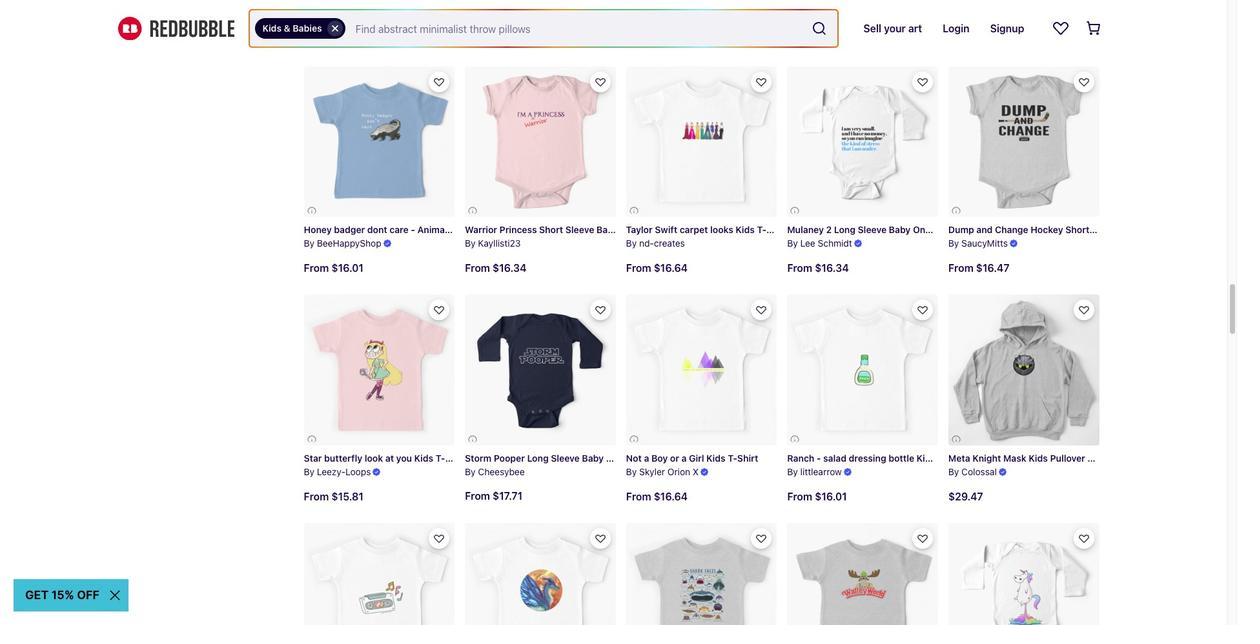 Task type: locate. For each thing, give the bounding box(es) containing it.
by left jordan5l
[[949, 10, 959, 21]]

taylor swift carpet looks kids t-shirt by nd-creates
[[626, 224, 788, 249]]

1 vertical spatial from $16.01
[[787, 491, 847, 502]]

ranch
[[787, 453, 815, 464]]

1 horizontal spatial short
[[1066, 224, 1090, 235]]

0 horizontal spatial from $16.01
[[304, 262, 364, 274]]

and
[[977, 224, 993, 235]]

Search term search field
[[345, 10, 807, 46]]

0 horizontal spatial a
[[644, 453, 649, 464]]

by beehappyshop
[[304, 238, 381, 249]]

short right princess
[[539, 224, 563, 235]]

pullover
[[1050, 453, 1085, 464]]

from $17.71
[[465, 490, 523, 502]]

by
[[304, 10, 315, 21], [465, 10, 476, 21], [787, 10, 798, 21], [626, 10, 637, 21], [949, 10, 959, 21], [304, 238, 315, 249], [465, 238, 476, 249], [787, 238, 798, 249], [626, 238, 637, 249], [949, 238, 959, 249], [304, 466, 315, 477], [465, 466, 476, 477], [787, 466, 798, 477], [626, 466, 637, 477], [949, 466, 959, 477]]

walley world baby t-shirt image
[[787, 523, 938, 625]]

baby
[[478, 224, 500, 235], [597, 224, 618, 235], [889, 224, 911, 235], [1123, 224, 1145, 235], [582, 453, 604, 464]]

1 vertical spatial long
[[527, 453, 549, 464]]

from down skyler
[[626, 491, 651, 502]]

2 from $16.64 from the top
[[626, 491, 688, 502]]

by for by colossal
[[949, 466, 959, 477]]

from left $17.71
[[465, 490, 490, 502]]

baby inside warrior princess short sleeve baby one-piece by kayllisti23
[[597, 224, 618, 235]]

Kids & Babies field
[[250, 10, 838, 46]]

0 horizontal spatial long
[[527, 453, 549, 464]]

$16.64 down creates
[[654, 262, 688, 274]]

1 from $16.64 from the top
[[626, 262, 688, 274]]

$16.34 down jennisney
[[493, 34, 527, 46]]

by down series
[[465, 238, 476, 249]]

kids
[[263, 23, 282, 34], [736, 224, 755, 235], [414, 453, 433, 464], [917, 453, 936, 464], [707, 453, 726, 464], [1029, 453, 1048, 464]]

orion
[[668, 466, 690, 477]]

1 vertical spatial $16.64
[[654, 491, 688, 502]]

shirt right 'girl'
[[737, 453, 758, 464]]

0 vertical spatial from $16.01
[[304, 262, 364, 274]]

1 vertical spatial -
[[817, 453, 821, 464]]

long right 2
[[834, 224, 856, 235]]

sleeve left taylor
[[566, 224, 594, 235]]

from $16.34 for by 2djazz
[[304, 34, 365, 46]]

0 vertical spatial -
[[411, 224, 415, 235]]

one- inside warrior princess short sleeve baby one-piece by kayllisti23
[[621, 224, 643, 235]]

knight
[[973, 453, 1001, 464]]

or
[[670, 453, 679, 464]]

by for by saucymitts
[[949, 238, 959, 249]]

honey badger dont care - animal series baby t-shirt image
[[304, 66, 455, 217]]

$17.00
[[976, 34, 1009, 46]]

from down kayllisti23
[[465, 262, 490, 274]]

hockey
[[1031, 224, 1063, 235]]

&
[[284, 23, 290, 34]]

by down dump
[[949, 238, 959, 249]]

kids & babies button
[[255, 18, 345, 39]]

$16.64 down the orion
[[654, 491, 688, 502]]

shirt inside taylor swift carpet looks kids t-shirt by nd-creates
[[767, 224, 788, 235]]

from down 'by littlearrow'
[[787, 491, 813, 502]]

from $16.64 down nd-
[[626, 262, 688, 274]]

$16.01 for beehappyshop
[[332, 262, 364, 274]]

by 2djazz
[[304, 10, 344, 21]]

one- inside storm pooper long sleeve baby one-piece by cheesybee
[[606, 453, 628, 464]]

long for pooper
[[527, 453, 549, 464]]

by filipeferreira
[[626, 10, 694, 21]]

$16.01
[[332, 262, 364, 274], [815, 491, 847, 502]]

short right hockey
[[1066, 224, 1090, 235]]

$16.47
[[976, 262, 1010, 274]]

by down not
[[626, 466, 637, 477]]

by for by filipeferreira
[[626, 10, 637, 21]]

colossal
[[962, 466, 997, 477]]

from down leezy-
[[304, 491, 329, 502]]

from $16.34 down kayllisti23
[[465, 262, 527, 274]]

sleeve inside storm pooper long sleeve baby one-piece by cheesybee
[[551, 453, 580, 464]]

from $16.64 for not a boy or a girl kids t-shirt
[[626, 491, 688, 502]]

not a boy or a girl kids t-shirt image
[[626, 295, 777, 445]]

honey badger dont care - animal series baby t-shirt
[[304, 224, 533, 235]]

by down star
[[304, 466, 315, 477]]

t- right 'girl'
[[728, 453, 737, 464]]

boy
[[652, 453, 668, 464]]

cheesybee
[[478, 466, 525, 477]]

by for by beehappyshop
[[304, 238, 315, 249]]

sleeve right 2
[[858, 224, 887, 235]]

by for by littlearrow
[[787, 466, 798, 477]]

0 vertical spatial from $16.64
[[626, 262, 688, 274]]

sleeve right hockey
[[1092, 224, 1121, 235]]

$15.81
[[332, 491, 364, 502]]

ranch - salad dressing bottle  kids t-shirt image
[[787, 295, 938, 445]]

1 horizontal spatial $16.01
[[815, 491, 847, 502]]

$16.34 down the '2djazz'
[[332, 34, 365, 46]]

by up babies
[[304, 10, 315, 21]]

sleeve for mulaney 2 long sleeve baby one-piece
[[858, 224, 887, 235]]

from for star butterfly look at you kids t-shirt
[[304, 491, 329, 502]]

by left filipeferreira
[[626, 10, 637, 21]]

1 horizontal spatial a
[[682, 453, 687, 464]]

from down lee
[[787, 262, 813, 274]]

by left jennisney
[[465, 10, 476, 21]]

0 horizontal spatial short
[[539, 224, 563, 235]]

1 horizontal spatial long
[[834, 224, 856, 235]]

one- for mulaney 2 long sleeve baby one-piece
[[913, 224, 935, 235]]

groovy tunes kids t-shirt image
[[304, 523, 455, 625]]

from $16.64 down skyler
[[626, 491, 688, 502]]

from for honey badger dont care - animal series baby t-shirt
[[304, 262, 329, 274]]

2 $16.64 from the top
[[654, 491, 688, 502]]

kids inside button
[[263, 23, 282, 34]]

from for not a boy or a girl kids t-shirt
[[626, 491, 651, 502]]

baby for warrior princess short sleeve baby one-piece by kayllisti23
[[597, 224, 618, 235]]

kids right looks
[[736, 224, 755, 235]]

mask
[[1004, 453, 1027, 464]]

piece
[[643, 224, 666, 235], [935, 224, 959, 235], [1169, 224, 1193, 235], [628, 453, 652, 464]]

$29.47
[[949, 491, 983, 502]]

from for by jordan5l
[[949, 34, 974, 46]]

a right 'or'
[[682, 453, 687, 464]]

by down storm
[[465, 466, 476, 477]]

$17.71
[[493, 490, 523, 502]]

- right "care"
[[411, 224, 415, 235]]

short
[[539, 224, 563, 235], [1066, 224, 1090, 235]]

by down meta
[[949, 466, 959, 477]]

from $16.64
[[626, 262, 688, 274], [626, 491, 688, 502]]

beehappyshop
[[317, 238, 381, 249]]

one-
[[621, 224, 643, 235], [913, 224, 935, 235], [1147, 224, 1169, 235], [606, 453, 628, 464]]

by left nd-
[[626, 238, 637, 249]]

by inside taylor swift carpet looks kids t-shirt by nd-creates
[[626, 238, 637, 249]]

kids & babies
[[263, 23, 322, 34]]

1 vertical spatial from $16.64
[[626, 491, 688, 502]]

storm
[[465, 453, 492, 464]]

by colossal
[[949, 466, 997, 477]]

a
[[644, 453, 649, 464], [682, 453, 687, 464]]

2
[[826, 224, 832, 235]]

by leezy-loops
[[304, 466, 371, 477]]

from $16.34 down the '2djazz'
[[304, 34, 365, 46]]

long inside storm pooper long sleeve baby one-piece by cheesybee
[[527, 453, 549, 464]]

shirt up kayllisti23
[[512, 224, 533, 235]]

by inside storm pooper long sleeve baby one-piece by cheesybee
[[465, 466, 476, 477]]

lee
[[801, 238, 815, 249]]

by down honey
[[304, 238, 315, 249]]

from left $15.36
[[626, 34, 651, 46]]

ranch - salad dressing bottle  kids t-shirt
[[787, 453, 969, 464]]

1 short from the left
[[539, 224, 563, 235]]

from down by jordan5l
[[949, 34, 974, 46]]

$16.34 down kayllisti23
[[493, 262, 527, 274]]

1 vertical spatial $16.01
[[815, 491, 847, 502]]

saucymitts
[[962, 238, 1008, 249]]

0 vertical spatial long
[[834, 224, 856, 235]]

star butterfly look at you kids t-shirt image
[[304, 295, 455, 445]]

wings of fire - blue kids t-shirt image
[[465, 523, 616, 625]]

- up littlearrow
[[817, 453, 821, 464]]

by for by jordan5l
[[949, 10, 959, 21]]

kids right 'girl'
[[707, 453, 726, 464]]

from down by jennisney
[[465, 34, 490, 46]]

by for by lee schmidt
[[787, 238, 798, 249]]

from $16.34
[[304, 34, 365, 46], [465, 34, 527, 46], [465, 262, 527, 274], [787, 262, 849, 274]]

from $16.01 down by beehappyshop on the top of the page
[[304, 262, 364, 274]]

sleeve right the 'pooper'
[[551, 453, 580, 464]]

series
[[450, 224, 476, 235]]

look
[[365, 453, 383, 464]]

by for by jennisney
[[465, 10, 476, 21]]

piece for warrior princess short sleeve baby one-piece by kayllisti23
[[643, 224, 666, 235]]

nd-
[[639, 238, 654, 249]]

$16.34 for by jennisney
[[493, 34, 527, 46]]

kids left &
[[263, 23, 282, 34]]

$16.01 down the beehappyshop
[[332, 262, 364, 274]]

2 a from the left
[[682, 453, 687, 464]]

0 horizontal spatial $16.01
[[332, 262, 364, 274]]

bottle
[[889, 453, 914, 464]]

1 horizontal spatial from $16.01
[[787, 491, 847, 502]]

piece for mulaney 2 long sleeve baby one-piece
[[935, 224, 959, 235]]

redbubble logo image
[[118, 17, 234, 40]]

baby inside storm pooper long sleeve baby one-piece by cheesybee
[[582, 453, 604, 464]]

by for by carbine
[[787, 10, 798, 21]]

dump and change hockey short sleeve baby one-piece
[[949, 224, 1193, 235]]

0 vertical spatial $16.01
[[332, 262, 364, 274]]

from down by beehappyshop on the top of the page
[[304, 262, 329, 274]]

from for taylor swift carpet looks kids t-shirt
[[626, 262, 651, 274]]

t- up kayllisti23
[[502, 224, 512, 235]]

from down the by carbine
[[787, 34, 813, 46]]

one- for warrior princess short sleeve baby one-piece by kayllisti23
[[621, 224, 643, 235]]

from down by saucymitts
[[949, 262, 974, 274]]

long right the 'pooper'
[[527, 453, 549, 464]]

by down ranch
[[787, 466, 798, 477]]

piece inside storm pooper long sleeve baby one-piece by cheesybee
[[628, 453, 652, 464]]

by lee schmidt
[[787, 238, 852, 249]]

from for ranch - salad dressing bottle  kids t-shirt
[[787, 491, 813, 502]]

looks
[[710, 224, 734, 235]]

by left lee
[[787, 238, 798, 249]]

a right not
[[644, 453, 649, 464]]

-
[[411, 224, 415, 235], [817, 453, 821, 464]]

long
[[834, 224, 856, 235], [527, 453, 549, 464]]

leezy-
[[317, 466, 346, 477]]

from for storm pooper long sleeve baby one-piece
[[465, 490, 490, 502]]

filipeferreira
[[639, 10, 694, 21]]

t-
[[502, 224, 512, 235], [757, 224, 767, 235], [436, 453, 445, 464], [938, 453, 948, 464], [728, 453, 737, 464]]

from down nd-
[[626, 262, 651, 274]]

by left "carbine"
[[787, 10, 798, 21]]

from $16.34 down jennisney
[[465, 34, 527, 46]]

sleeve inside warrior princess short sleeve baby one-piece by kayllisti23
[[566, 224, 594, 235]]

shirt up 'by lee schmidt'
[[767, 224, 788, 235]]

$16.64 for taylor swift carpet looks kids t-shirt
[[654, 262, 688, 274]]

0 vertical spatial $16.64
[[654, 262, 688, 274]]

from
[[304, 34, 329, 46], [465, 34, 490, 46], [787, 34, 813, 46], [626, 34, 651, 46], [949, 34, 974, 46], [465, 262, 490, 274], [626, 262, 651, 274], [304, 262, 329, 274], [787, 262, 813, 274], [949, 262, 974, 274], [465, 490, 490, 502], [304, 491, 329, 502], [787, 491, 813, 502], [626, 491, 651, 502]]

shirt
[[512, 224, 533, 235], [767, 224, 788, 235], [445, 453, 466, 464], [948, 453, 969, 464], [737, 453, 758, 464]]

at
[[385, 453, 394, 464]]

sleeve for warrior princess short sleeve baby one-piece by kayllisti23
[[566, 224, 594, 235]]

kids right mask
[[1029, 453, 1048, 464]]

1 $16.64 from the top
[[654, 262, 688, 274]]

from $16.01
[[304, 262, 364, 274], [787, 491, 847, 502]]

from $16.01 down 'by littlearrow'
[[787, 491, 847, 502]]

from $15.81
[[304, 491, 364, 502]]

$16.01 down littlearrow
[[815, 491, 847, 502]]

star butterfly look at you kids t-shirt
[[304, 453, 466, 464]]

butterfly
[[324, 453, 362, 464]]

1 horizontal spatial -
[[817, 453, 821, 464]]

$16.34 down schmidt
[[815, 262, 849, 274]]

t- right looks
[[757, 224, 767, 235]]

mulaney 2 long sleeve baby one-piece image
[[787, 66, 938, 217]]

by inside warrior princess short sleeve baby one-piece by kayllisti23
[[465, 238, 476, 249]]

piece inside warrior princess short sleeve baby one-piece by kayllisti23
[[643, 224, 666, 235]]

$16.34 for by 2djazz
[[332, 34, 365, 46]]



Task type: vqa. For each thing, say whether or not it's contained in the screenshot.
orange, color element
no



Task type: describe. For each thing, give the bounding box(es) containing it.
care
[[390, 224, 409, 235]]

from $16.34 down 'by lee schmidt'
[[787, 262, 849, 274]]

piece for storm pooper long sleeve baby one-piece by cheesybee
[[628, 453, 652, 464]]

pooper
[[494, 453, 525, 464]]

schmidt
[[818, 238, 852, 249]]

babies
[[293, 23, 322, 34]]

by littlearrow
[[787, 466, 842, 477]]

from for mulaney 2 long sleeve baby one-piece
[[787, 262, 813, 274]]

jennisney
[[478, 10, 517, 21]]

mulaney 2 long sleeve baby one-piece
[[787, 224, 959, 235]]

short inside warrior princess short sleeve baby one-piece by kayllisti23
[[539, 224, 563, 235]]

skyler
[[639, 466, 665, 477]]

dump and change hockey short sleeve baby one-piece image
[[949, 66, 1099, 217]]

warrior princess short sleeve baby one-piece by kayllisti23
[[465, 224, 666, 249]]

x
[[693, 466, 699, 477]]

warrior
[[465, 224, 497, 235]]

1 a from the left
[[644, 453, 649, 464]]

meta knight mask kids pullover hoodie image
[[949, 295, 1099, 445]]

shirt right you
[[445, 453, 466, 464]]

from for warrior princess short sleeve baby one-piece
[[465, 262, 490, 274]]

loops
[[346, 466, 371, 477]]

sleeve for storm pooper long sleeve baby one-piece by cheesybee
[[551, 453, 580, 464]]

t- right you
[[436, 453, 445, 464]]

you
[[396, 453, 412, 464]]

by for by skyler orion x
[[626, 466, 637, 477]]

by for by 2djazz
[[304, 10, 315, 21]]

by skyler orion x
[[626, 466, 699, 477]]

littlearrow
[[801, 466, 842, 477]]

from down babies
[[304, 34, 329, 46]]

girl
[[689, 453, 704, 464]]

hoodie
[[1088, 453, 1119, 464]]

kids right bottle
[[917, 453, 936, 464]]

meta knight mask kids pullover hoodie
[[949, 453, 1119, 464]]

salad
[[823, 453, 847, 464]]

from $16.01 for beehappyshop
[[304, 262, 364, 274]]

storm pooper long sleeve baby one-piece by cheesybee
[[465, 453, 652, 477]]

baby for mulaney 2 long sleeve baby one-piece
[[889, 224, 911, 235]]

animal
[[418, 224, 447, 235]]

dump
[[949, 224, 974, 235]]

unicorn fart long sleeve baby one-piece image
[[949, 523, 1099, 625]]

jordan5l
[[962, 10, 998, 21]]

$15.68
[[815, 34, 849, 46]]

dont
[[367, 224, 387, 235]]

long for 2
[[834, 224, 856, 235]]

warrior princess short sleeve baby one-piece image
[[465, 66, 616, 217]]

kids inside taylor swift carpet looks kids t-shirt by nd-creates
[[736, 224, 755, 235]]

from $15.36
[[626, 34, 688, 46]]

not
[[626, 453, 642, 464]]

taylor
[[626, 224, 653, 235]]

shark faces kids t-shirt image
[[626, 523, 777, 625]]

not a boy or a girl kids t-shirt
[[626, 453, 758, 464]]

from $16.34 for by jennisney
[[465, 34, 527, 46]]

t- left meta
[[938, 453, 948, 464]]

one- for storm pooper long sleeve baby one-piece by cheesybee
[[606, 453, 628, 464]]

creates
[[654, 238, 685, 249]]

kayllisti23
[[478, 238, 521, 249]]

$15.36
[[654, 34, 688, 46]]

change
[[995, 224, 1029, 235]]

from $16.64 for taylor swift carpet looks kids t-shirt
[[626, 262, 688, 274]]

from $16.47
[[949, 262, 1010, 274]]

badger
[[334, 224, 365, 235]]

from $16.34 for by kayllisti23
[[465, 262, 527, 274]]

0 horizontal spatial -
[[411, 224, 415, 235]]

kids right you
[[414, 453, 433, 464]]

swift
[[655, 224, 678, 235]]

princess
[[500, 224, 537, 235]]

by carbine
[[787, 10, 832, 21]]

carbine
[[801, 10, 832, 21]]

from $17.00
[[949, 34, 1009, 46]]

from for dump and change hockey short sleeve baby one-piece
[[949, 262, 974, 274]]

by saucymitts
[[949, 238, 1008, 249]]

shirt up by colossal
[[948, 453, 969, 464]]

baby for storm pooper long sleeve baby one-piece by cheesybee
[[582, 453, 604, 464]]

2 short from the left
[[1066, 224, 1090, 235]]

$16.64 for not a boy or a girl kids t-shirt
[[654, 491, 688, 502]]

2djazz
[[317, 10, 344, 21]]

by jennisney
[[465, 10, 517, 21]]

taylor swift carpet looks kids t-shirt image
[[626, 66, 777, 217]]

by for by leezy-loops
[[304, 466, 315, 477]]

dressing
[[849, 453, 886, 464]]

mulaney
[[787, 224, 824, 235]]

t- inside taylor swift carpet looks kids t-shirt by nd-creates
[[757, 224, 767, 235]]

storm pooper long sleeve baby one-piece image
[[465, 295, 616, 445]]

$16.01 for littlearrow
[[815, 491, 847, 502]]

honey
[[304, 224, 332, 235]]

star
[[304, 453, 322, 464]]

from $15.68
[[787, 34, 849, 46]]

$16.34 for by kayllisti23
[[493, 262, 527, 274]]

carpet
[[680, 224, 708, 235]]

from $16.01 for littlearrow
[[787, 491, 847, 502]]

by jordan5l
[[949, 10, 998, 21]]

meta
[[949, 453, 970, 464]]



